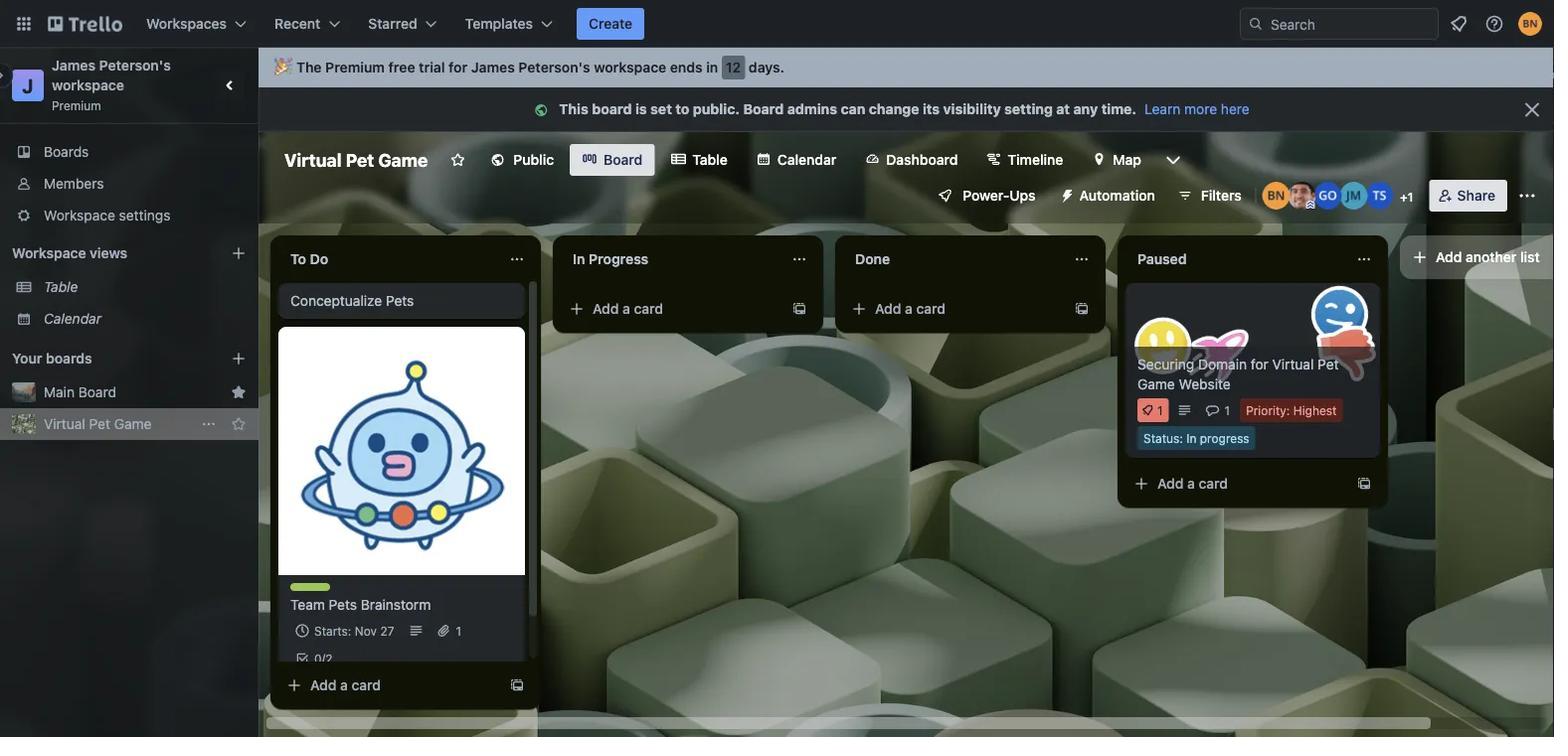 Task type: describe. For each thing, give the bounding box(es) containing it.
card for done
[[916, 301, 946, 317]]

add a card button for paused
[[1126, 468, 1348, 500]]

admins
[[787, 101, 837, 117]]

map link
[[1079, 144, 1154, 176]]

: for priority
[[1287, 404, 1290, 418]]

to do
[[290, 251, 328, 268]]

can
[[841, 101, 866, 117]]

starred button
[[356, 8, 449, 40]]

starred icon image
[[231, 385, 247, 401]]

list
[[1521, 249, 1540, 266]]

in progress
[[573, 251, 649, 268]]

1 vertical spatial calendar link
[[44, 309, 247, 329]]

pet inside the securing domain for virtual pet game website
[[1318, 357, 1339, 373]]

laugh image
[[1304, 280, 1375, 350]]

automation button
[[1052, 180, 1167, 212]]

setting
[[1005, 101, 1053, 117]]

0 horizontal spatial table
[[44, 279, 78, 295]]

search image
[[1248, 16, 1264, 32]]

2 vertical spatial virtual
[[44, 416, 85, 433]]

j
[[22, 74, 33, 97]]

change
[[869, 101, 919, 117]]

1 up progress
[[1225, 404, 1230, 418]]

highest
[[1294, 404, 1337, 418]]

confetti image
[[274, 59, 288, 76]]

back to home image
[[48, 8, 122, 40]]

peterson's inside banner
[[519, 59, 590, 76]]

your boards with 2 items element
[[12, 347, 201, 371]]

add a card for done
[[875, 301, 946, 317]]

james peterson (jamespeterson93) image
[[1289, 182, 1316, 210]]

virtual pet game inside text box
[[284, 149, 428, 171]]

conceptualize pets
[[290, 293, 414, 309]]

boards link
[[0, 136, 259, 168]]

timeline
[[1008, 152, 1063, 168]]

board link
[[570, 144, 655, 176]]

this board is set to public. board admins can change its visibility setting at any time. learn more here
[[559, 101, 1250, 117]]

create button
[[577, 8, 645, 40]]

here
[[1221, 101, 1250, 117]]

workspace views
[[12, 245, 127, 262]]

to
[[676, 101, 690, 117]]

status : in progress
[[1144, 432, 1250, 446]]

2 horizontal spatial board
[[743, 101, 784, 117]]

star icon image
[[231, 417, 247, 433]]

james inside james peterson's workspace premium
[[52, 57, 96, 74]]

trial
[[419, 59, 445, 76]]

main
[[44, 384, 75, 401]]

gary orlando (garyorlando) image
[[1314, 182, 1342, 210]]

recent button
[[263, 8, 352, 40]]

securing
[[1138, 357, 1195, 373]]

public button
[[478, 144, 566, 176]]

time.
[[1102, 101, 1137, 117]]

ups
[[1010, 187, 1036, 204]]

In Progress text field
[[561, 244, 780, 275]]

free
[[388, 59, 415, 76]]

🎉 the premium free trial for james peterson's workspace ends in 12 days.
[[274, 59, 785, 76]]

banner containing 🎉
[[259, 48, 1554, 88]]

27
[[380, 625, 394, 638]]

2 vertical spatial board
[[78, 384, 116, 401]]

0 horizontal spatial table link
[[44, 277, 247, 297]]

securing domain for virtual pet game website
[[1138, 357, 1339, 393]]

j link
[[12, 70, 44, 101]]

star or unstar board image
[[450, 152, 466, 168]]

add for to do
[[310, 678, 337, 694]]

at
[[1056, 101, 1070, 117]]

filters
[[1201, 187, 1242, 204]]

add a card for in progress
[[593, 301, 663, 317]]

0
[[314, 652, 322, 666]]

create
[[589, 15, 633, 32]]

starred
[[368, 15, 417, 32]]

1 right tara schultz (taraschultz7) image
[[1408, 190, 1414, 204]]

automation
[[1080, 187, 1155, 204]]

1 team from the top
[[290, 585, 321, 599]]

tara schultz (taraschultz7) image
[[1366, 182, 1394, 210]]

share
[[1458, 187, 1496, 204]]

create from template… image for in progress
[[792, 301, 807, 317]]

0 horizontal spatial virtual pet game
[[44, 416, 152, 433]]

premium inside banner
[[325, 59, 385, 76]]

templates
[[465, 15, 533, 32]]

create from template… image for done
[[1074, 301, 1090, 317]]

set
[[651, 101, 672, 117]]

boards
[[46, 351, 92, 367]]

main board
[[44, 384, 116, 401]]

power-ups
[[963, 187, 1036, 204]]

0 vertical spatial table
[[692, 152, 728, 168]]

your boards
[[12, 351, 92, 367]]

ends
[[670, 59, 703, 76]]

in
[[706, 59, 718, 76]]

2
[[325, 652, 333, 666]]

in inside text box
[[573, 251, 585, 268]]

workspaces
[[146, 15, 227, 32]]

power-ups button
[[923, 180, 1048, 212]]

priority
[[1246, 404, 1287, 418]]

2 vertical spatial game
[[114, 416, 152, 433]]

: for status
[[1180, 432, 1183, 446]]

visibility
[[943, 101, 1001, 117]]

conceptualize pets link
[[290, 291, 513, 311]]

conceptualize
[[290, 293, 382, 309]]

Paused text field
[[1126, 244, 1345, 275]]

card for in progress
[[634, 301, 663, 317]]

board actions menu image
[[201, 417, 217, 433]]

0 / 2
[[314, 652, 333, 666]]

workspace for workspace settings
[[44, 207, 115, 224]]

learn more here link
[[1137, 101, 1250, 117]]

starts: nov 27
[[314, 625, 394, 638]]

to
[[290, 251, 306, 268]]

your
[[12, 351, 42, 367]]

add a card button for in progress
[[561, 293, 784, 325]]

timeline link
[[974, 144, 1075, 176]]

1 horizontal spatial board
[[604, 152, 643, 168]]

progress
[[589, 251, 649, 268]]

task
[[325, 585, 351, 599]]

Search field
[[1264, 9, 1438, 39]]

members
[[44, 176, 104, 192]]

james peterson's workspace premium
[[52, 57, 174, 112]]

+ 1
[[1400, 190, 1414, 204]]

dashboard link
[[853, 144, 970, 176]]



Task type: locate. For each thing, give the bounding box(es) containing it.
0 horizontal spatial premium
[[52, 98, 101, 112]]

table down workspace views
[[44, 279, 78, 295]]

paused
[[1138, 251, 1187, 268]]

1 horizontal spatial create from template… image
[[1356, 476, 1372, 492]]

status
[[1144, 432, 1180, 446]]

calendar up boards at the left top of page
[[44, 311, 101, 327]]

add down the done on the top right of page
[[875, 301, 901, 317]]

virtual inside the securing domain for virtual pet game website
[[1272, 357, 1314, 373]]

add a card for to do
[[310, 678, 381, 694]]

virtual up priority : highest
[[1272, 357, 1314, 373]]

premium right the
[[325, 59, 385, 76]]

0 vertical spatial game
[[378, 149, 428, 171]]

Done text field
[[843, 244, 1062, 275]]

0 horizontal spatial create from template… image
[[792, 301, 807, 317]]

a
[[623, 301, 630, 317], [905, 301, 913, 317], [1187, 476, 1195, 492], [340, 678, 348, 694]]

premium down james peterson's workspace link
[[52, 98, 101, 112]]

game inside text box
[[378, 149, 428, 171]]

workspace inside james peterson's workspace premium
[[52, 77, 124, 93]]

1 horizontal spatial workspace
[[594, 59, 667, 76]]

boards
[[44, 144, 89, 160]]

sm image
[[1052, 180, 1080, 208]]

james down back to home image
[[52, 57, 96, 74]]

done
[[855, 251, 890, 268]]

color: bold lime, title: "team task" element
[[290, 584, 351, 599]]

calendar
[[777, 152, 837, 168], [44, 311, 101, 327]]

board down days.
[[743, 101, 784, 117]]

add a card down progress
[[593, 301, 663, 317]]

0 vertical spatial for
[[449, 59, 468, 76]]

add a card for paused
[[1158, 476, 1228, 492]]

the
[[296, 59, 322, 76]]

1 horizontal spatial create from template… image
[[1074, 301, 1090, 317]]

/
[[322, 652, 325, 666]]

: left highest
[[1287, 404, 1290, 418]]

add a card down the status : in progress on the bottom
[[1158, 476, 1228, 492]]

a down the status : in progress on the bottom
[[1187, 476, 1195, 492]]

pet up highest
[[1318, 357, 1339, 373]]

add another list button
[[1400, 236, 1554, 279]]

map
[[1113, 152, 1142, 168]]

0 horizontal spatial board
[[78, 384, 116, 401]]

1 vertical spatial premium
[[52, 98, 101, 112]]

priority : highest
[[1246, 404, 1337, 418]]

pet left star or unstar board icon
[[346, 149, 374, 171]]

1 up status
[[1158, 404, 1163, 418]]

virtual down main
[[44, 416, 85, 433]]

add a card button for to do
[[278, 670, 501, 702]]

members link
[[0, 168, 259, 200]]

add another list
[[1436, 249, 1540, 266]]

in right status
[[1187, 432, 1197, 446]]

1 vertical spatial table link
[[44, 277, 247, 297]]

1 horizontal spatial for
[[1251, 357, 1269, 373]]

1 horizontal spatial virtual
[[284, 149, 342, 171]]

calendar link down admins
[[744, 144, 849, 176]]

1 vertical spatial create from template… image
[[509, 678, 525, 694]]

1 vertical spatial board
[[604, 152, 643, 168]]

0 vertical spatial pets
[[386, 293, 414, 309]]

primary element
[[0, 0, 1554, 48]]

0 vertical spatial calendar
[[777, 152, 837, 168]]

1 horizontal spatial peterson's
[[519, 59, 590, 76]]

progress
[[1200, 432, 1250, 446]]

add down the 0 / 2
[[310, 678, 337, 694]]

in left progress
[[573, 251, 585, 268]]

premium
[[325, 59, 385, 76], [52, 98, 101, 112]]

peterson's down back to home image
[[99, 57, 171, 74]]

0 vertical spatial virtual
[[284, 149, 342, 171]]

a down done text box
[[905, 301, 913, 317]]

0 horizontal spatial calendar
[[44, 311, 101, 327]]

table down public. on the left top of the page
[[692, 152, 728, 168]]

this member is an admin of this board. image
[[1306, 201, 1315, 210]]

public
[[513, 152, 554, 168]]

card down nov
[[352, 678, 381, 694]]

workspace inside workspace settings link
[[44, 207, 115, 224]]

0 vertical spatial create from template… image
[[1074, 301, 1090, 317]]

1 vertical spatial in
[[1187, 432, 1197, 446]]

0 horizontal spatial in
[[573, 251, 585, 268]]

1 horizontal spatial :
[[1287, 404, 1290, 418]]

2 horizontal spatial game
[[1138, 376, 1175, 393]]

power-
[[963, 187, 1010, 204]]

settings
[[119, 207, 170, 224]]

virtual
[[284, 149, 342, 171], [1272, 357, 1314, 373], [44, 416, 85, 433]]

add board image
[[231, 351, 247, 367]]

1 vertical spatial calendar
[[44, 311, 101, 327]]

banner
[[259, 48, 1554, 88]]

open information menu image
[[1485, 14, 1505, 34]]

Board name text field
[[274, 144, 438, 176]]

0 vertical spatial premium
[[325, 59, 385, 76]]

+
[[1400, 190, 1408, 204]]

create from template… image
[[792, 301, 807, 317], [1356, 476, 1372, 492]]

add down status
[[1158, 476, 1184, 492]]

game left star or unstar board icon
[[378, 149, 428, 171]]

1 vertical spatial virtual
[[1272, 357, 1314, 373]]

add a card button
[[561, 293, 784, 325], [843, 293, 1066, 325], [1126, 468, 1348, 500], [278, 670, 501, 702]]

To Do text field
[[278, 244, 497, 275]]

pet down main board
[[89, 416, 110, 433]]

add a card button down done text box
[[843, 293, 1066, 325]]

1 vertical spatial create from template… image
[[1356, 476, 1372, 492]]

jeremy miller (jeremymiller198) image
[[1340, 182, 1368, 210]]

0 vertical spatial create from template… image
[[792, 301, 807, 317]]

workspace
[[594, 59, 667, 76], [52, 77, 124, 93]]

1
[[1408, 190, 1414, 204], [1158, 404, 1163, 418], [1225, 404, 1230, 418], [456, 625, 461, 638]]

its
[[923, 101, 940, 117]]

is
[[636, 101, 647, 117]]

team up starts:
[[290, 597, 325, 614]]

card down progress
[[1199, 476, 1228, 492]]

1 horizontal spatial calendar link
[[744, 144, 849, 176]]

workspace up is
[[594, 59, 667, 76]]

1 vertical spatial :
[[1180, 432, 1183, 446]]

0 horizontal spatial create from template… image
[[509, 678, 525, 694]]

1 horizontal spatial game
[[378, 149, 428, 171]]

0 notifications image
[[1447, 12, 1471, 36]]

0 vertical spatial virtual pet game
[[284, 149, 428, 171]]

website
[[1179, 376, 1231, 393]]

public.
[[693, 101, 740, 117]]

board
[[592, 101, 632, 117]]

pets down to do text field
[[386, 293, 414, 309]]

1 vertical spatial virtual pet game
[[44, 416, 152, 433]]

1 horizontal spatial pets
[[386, 293, 414, 309]]

add for in progress
[[593, 301, 619, 317]]

create from template… image
[[1074, 301, 1090, 317], [509, 678, 525, 694]]

0 vertical spatial calendar link
[[744, 144, 849, 176]]

2 team from the top
[[290, 597, 325, 614]]

0 vertical spatial table link
[[659, 144, 740, 176]]

dashboard
[[886, 152, 958, 168]]

create from template… image for paused
[[1356, 476, 1372, 492]]

0 horizontal spatial pets
[[329, 597, 357, 614]]

pet inside text box
[[346, 149, 374, 171]]

do
[[310, 251, 328, 268]]

1 horizontal spatial table link
[[659, 144, 740, 176]]

a down starts: nov 27 at the left of page
[[340, 678, 348, 694]]

table link down to in the top left of the page
[[659, 144, 740, 176]]

card down in progress text box
[[634, 301, 663, 317]]

calendar link up 'your boards with 2 items' element
[[44, 309, 247, 329]]

virtual inside text box
[[284, 149, 342, 171]]

ben nelson (bennelson96) image
[[1519, 12, 1542, 36]]

2 vertical spatial pet
[[89, 416, 110, 433]]

game down 'securing' at right
[[1138, 376, 1175, 393]]

calendar down admins
[[777, 152, 837, 168]]

board down board at top
[[604, 152, 643, 168]]

ben nelson (bennelson96) image
[[1263, 182, 1290, 210]]

1 horizontal spatial pet
[[346, 149, 374, 171]]

securing domain for virtual pet game website link
[[1138, 355, 1368, 395]]

filters button
[[1171, 180, 1248, 212]]

peterson's inside james peterson's workspace premium
[[99, 57, 171, 74]]

team
[[290, 585, 321, 599], [290, 597, 325, 614]]

virtual down the
[[284, 149, 342, 171]]

0 vertical spatial workspace
[[44, 207, 115, 224]]

add a card button down 27
[[278, 670, 501, 702]]

1 down team pets brainstorm link
[[456, 625, 461, 638]]

team pets brainstorm link
[[290, 596, 513, 616]]

1 vertical spatial table
[[44, 279, 78, 295]]

pets inside "team task team pets brainstorm"
[[329, 597, 357, 614]]

add
[[1436, 249, 1462, 266], [593, 301, 619, 317], [875, 301, 901, 317], [1158, 476, 1184, 492], [310, 678, 337, 694]]

workspace settings
[[44, 207, 170, 224]]

0 horizontal spatial workspace
[[52, 77, 124, 93]]

sm image
[[531, 100, 559, 120]]

team left task
[[290, 585, 321, 599]]

a down progress
[[623, 301, 630, 317]]

virtual pet game link
[[44, 415, 191, 435]]

another
[[1466, 249, 1517, 266]]

0 horizontal spatial james
[[52, 57, 96, 74]]

0 horizontal spatial for
[[449, 59, 468, 76]]

1 vertical spatial pets
[[329, 597, 357, 614]]

create a view image
[[231, 246, 247, 262]]

views
[[90, 245, 127, 262]]

peterson's up sm icon
[[519, 59, 590, 76]]

1 horizontal spatial james
[[471, 59, 515, 76]]

a for to do
[[340, 678, 348, 694]]

2 horizontal spatial virtual
[[1272, 357, 1314, 373]]

workspace down "members"
[[44, 207, 115, 224]]

add a card button for done
[[843, 293, 1066, 325]]

workspace settings link
[[0, 200, 259, 232]]

1 vertical spatial pet
[[1318, 357, 1339, 373]]

workspace for workspace views
[[12, 245, 86, 262]]

for right trial
[[449, 59, 468, 76]]

add for done
[[875, 301, 901, 317]]

pets up starts:
[[329, 597, 357, 614]]

board
[[743, 101, 784, 117], [604, 152, 643, 168], [78, 384, 116, 401]]

1 vertical spatial for
[[1251, 357, 1269, 373]]

add left another
[[1436, 249, 1462, 266]]

templates button
[[453, 8, 565, 40]]

team task team pets brainstorm
[[290, 585, 431, 614]]

james down templates
[[471, 59, 515, 76]]

add down in progress
[[593, 301, 619, 317]]

virtual pet game
[[284, 149, 428, 171], [44, 416, 152, 433]]

brainstorm
[[361, 597, 431, 614]]

1 vertical spatial game
[[1138, 376, 1175, 393]]

card
[[634, 301, 663, 317], [916, 301, 946, 317], [1199, 476, 1228, 492], [352, 678, 381, 694]]

1 horizontal spatial table
[[692, 152, 728, 168]]

🎉
[[274, 59, 288, 76]]

1 horizontal spatial calendar
[[777, 152, 837, 168]]

card down done text box
[[916, 301, 946, 317]]

0 vertical spatial in
[[573, 251, 585, 268]]

card for paused
[[1199, 476, 1228, 492]]

0 horizontal spatial pet
[[89, 416, 110, 433]]

add a card button down in progress text box
[[561, 293, 784, 325]]

this
[[559, 101, 589, 117]]

2 horizontal spatial pet
[[1318, 357, 1339, 373]]

board down 'your boards with 2 items' element
[[78, 384, 116, 401]]

game inside the securing domain for virtual pet game website
[[1138, 376, 1175, 393]]

0 horizontal spatial peterson's
[[99, 57, 171, 74]]

: left progress
[[1180, 432, 1183, 446]]

a for done
[[905, 301, 913, 317]]

1 vertical spatial workspace
[[12, 245, 86, 262]]

1 vertical spatial workspace
[[52, 77, 124, 93]]

0 horizontal spatial calendar link
[[44, 309, 247, 329]]

for inside the securing domain for virtual pet game website
[[1251, 357, 1269, 373]]

workspace inside banner
[[594, 59, 667, 76]]

customize views image
[[1164, 150, 1183, 170]]

1 horizontal spatial in
[[1187, 432, 1197, 446]]

1 horizontal spatial virtual pet game
[[284, 149, 428, 171]]

0 vertical spatial pet
[[346, 149, 374, 171]]

0 horizontal spatial game
[[114, 416, 152, 433]]

a for paused
[[1187, 476, 1195, 492]]

add a card button down progress
[[1126, 468, 1348, 500]]

any
[[1074, 101, 1098, 117]]

workspace navigation collapse icon image
[[217, 72, 245, 99]]

add a card down the 2
[[310, 678, 381, 694]]

workspace right the j link
[[52, 77, 124, 93]]

james inside banner
[[471, 59, 515, 76]]

table link down views
[[44, 277, 247, 297]]

0 vertical spatial board
[[743, 101, 784, 117]]

nov
[[355, 625, 377, 638]]

add for paused
[[1158, 476, 1184, 492]]

workspace left views
[[12, 245, 86, 262]]

1 horizontal spatial premium
[[325, 59, 385, 76]]

more
[[1185, 101, 1217, 117]]

for inside banner
[[449, 59, 468, 76]]

12
[[726, 59, 741, 76]]

add a card down the done on the top right of page
[[875, 301, 946, 317]]

for right domain
[[1251, 357, 1269, 373]]

0 vertical spatial :
[[1287, 404, 1290, 418]]

0 vertical spatial workspace
[[594, 59, 667, 76]]

game down the main board link
[[114, 416, 152, 433]]

premium inside james peterson's workspace premium
[[52, 98, 101, 112]]

create from template… image for to do
[[509, 678, 525, 694]]

workspace
[[44, 207, 115, 224], [12, 245, 86, 262]]

add a card
[[593, 301, 663, 317], [875, 301, 946, 317], [1158, 476, 1228, 492], [310, 678, 381, 694]]

card for to do
[[352, 678, 381, 694]]

0 horizontal spatial :
[[1180, 432, 1183, 446]]

a for in progress
[[623, 301, 630, 317]]

0 horizontal spatial virtual
[[44, 416, 85, 433]]

show menu image
[[1518, 186, 1537, 206]]

days.
[[749, 59, 785, 76]]



Task type: vqa. For each thing, say whether or not it's contained in the screenshot.
Christina Overa (christinaovera) Icon to the bottom
no



